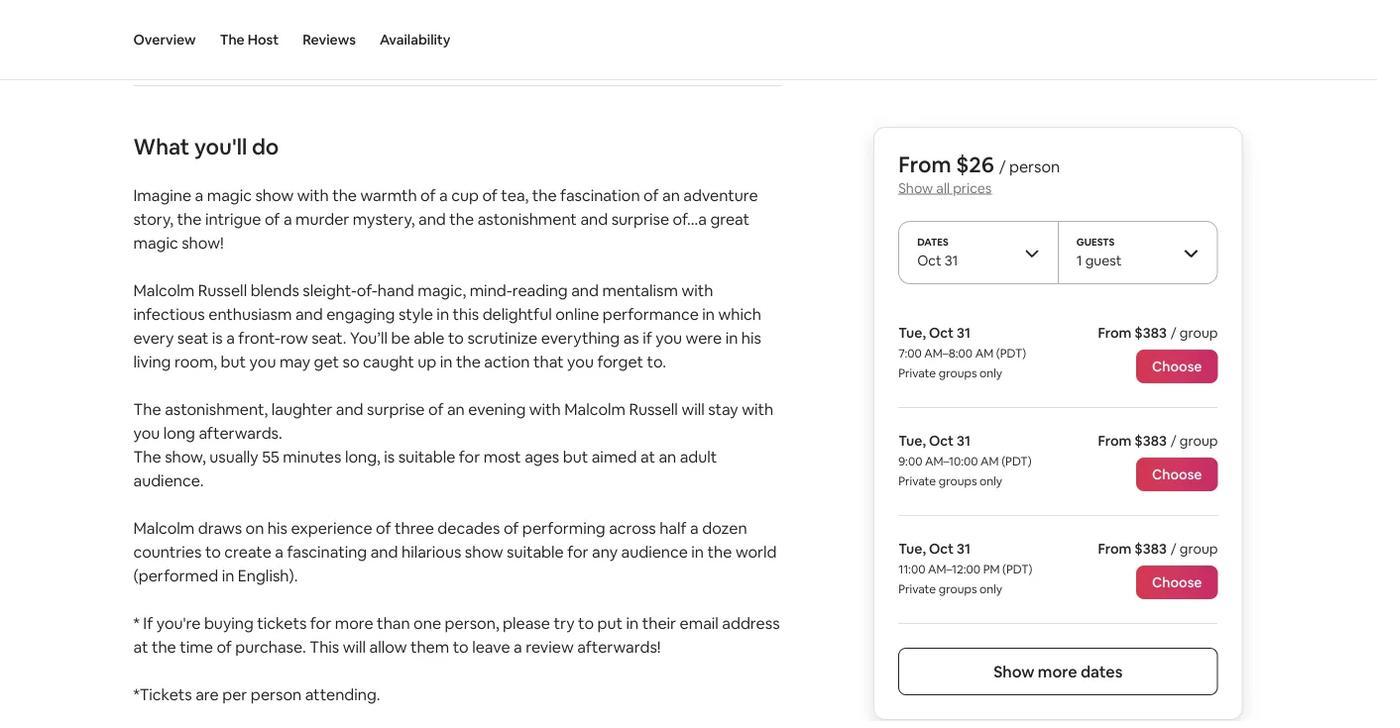 Task type: describe. For each thing, give the bounding box(es) containing it.
were
[[686, 328, 722, 348]]

from for tue, oct 31 9:00 am–10:00 am (pdt) private groups only
[[1098, 432, 1132, 450]]

31 for tue, oct 31 7:00 am–8:00 am (pdt) private groups only
[[957, 324, 971, 342]]

time
[[180, 637, 213, 658]]

half
[[660, 518, 687, 539]]

enthusiasm
[[209, 304, 292, 324]]

to down "person,"
[[453, 637, 469, 658]]

tue, oct 31 9:00 am–10:00 am (pdt) private groups only
[[899, 432, 1032, 489]]

to inside malcolm russell blends sleight-of-hand magic, mind-reading and mentalism with infectious enthusiasm and engaging style in this delightful online performance in which every seat is a front-row seat. you'll be able to scrutinize everything as if you were in his living room, but you may get so caught up in the action that you forget to.
[[448, 328, 464, 348]]

astonishment
[[478, 209, 577, 229]]

dates
[[918, 236, 949, 248]]

from inside the from $26 / person show all prices
[[899, 150, 952, 179]]

row
[[281, 328, 308, 348]]

with inside imagine a magic show with the warmth of a cup of tea, the fascination of an adventure story, the intrigue of a murder mystery, and the astonishment and surprise of...a great magic show!
[[297, 185, 329, 205]]

*tickets are per person attending.
[[133, 685, 380, 705]]

do
[[252, 132, 279, 161]]

the down cup
[[450, 209, 474, 229]]

5
[[300, 35, 308, 53]]

up
[[418, 352, 437, 372]]

on
[[246, 518, 264, 539]]

only for tue, oct 31 9:00 am–10:00 am (pdt) private groups only
[[980, 474, 1003, 489]]

get
[[314, 352, 339, 372]]

create
[[224, 542, 272, 562]]

choose for tue, oct 31 7:00 am–8:00 am (pdt) private groups only
[[1152, 358, 1202, 376]]

oct for tue, oct 31 7:00 am–8:00 am (pdt) private groups only
[[929, 324, 954, 342]]

of right 'intrigue'
[[265, 209, 280, 229]]

only for tue, oct 31 11:00 am–12:00 pm (pdt) private groups only
[[980, 582, 1003, 598]]

this
[[453, 304, 479, 324]]

to inside malcolm draws on his experience of three decades of performing across half a dozen countries to create a fascinating and hilarious show suitable for any audience in the world (performed in english).
[[205, 542, 221, 562]]

is inside malcolm russell blends sleight-of-hand magic, mind-reading and mentalism with infectious enthusiasm and engaging style in this delightful online performance in which every seat is a front-row seat. you'll be able to scrutinize everything as if you were in his living room, but you may get so caught up in the action that you forget to.
[[212, 328, 223, 348]]

availability button
[[380, 0, 451, 79]]

0 horizontal spatial magic
[[133, 233, 178, 253]]

of right decades
[[504, 518, 519, 539]]

am–10:00
[[925, 454, 978, 470]]

and down fascination
[[581, 209, 608, 229]]

a left cup
[[439, 185, 448, 205]]

adult
[[680, 447, 717, 467]]

31 for tue, oct 31 11:00 am–12:00 pm (pdt) private groups only
[[957, 541, 971, 558]]

stars
[[311, 35, 342, 53]]

groups for tue, oct 31 9:00 am–10:00 am (pdt) private groups only
[[939, 474, 977, 489]]

oct for tue, oct 31 9:00 am–10:00 am (pdt) private groups only
[[929, 432, 954, 450]]

you down front-
[[250, 352, 276, 372]]

scrutinize
[[468, 328, 538, 348]]

2 vertical spatial the
[[133, 447, 161, 467]]

but inside malcolm russell blends sleight-of-hand magic, mind-reading and mentalism with infectious enthusiasm and engaging style in this delightful online performance in which every seat is a front-row seat. you'll be able to scrutinize everything as if you were in his living room, but you may get so caught up in the action that you forget to.
[[221, 352, 246, 372]]

more inside * if you're buying tickets for more than one person, please try to put in their email address at the time of purchase. this will allow them to leave a review afterwards!
[[335, 613, 373, 634]]

long
[[163, 423, 195, 443]]

world
[[736, 542, 777, 562]]

at inside * if you're buying tickets for more than one person, please try to put in their email address at the time of purchase. this will allow them to leave a review afterwards!
[[133, 637, 148, 658]]

long,
[[345, 447, 381, 467]]

group for tue, oct 31 11:00 am–12:00 pm (pdt) private groups only
[[1180, 541, 1218, 558]]

adventure
[[684, 185, 758, 205]]

astonishment,
[[165, 399, 268, 419]]

am for tue, oct 31 7:00 am–8:00 am (pdt) private groups only
[[976, 346, 994, 361]]

engaging
[[326, 304, 395, 324]]

malcolm's rated 5 stars by 99% of guests.
[[197, 35, 455, 53]]

fascinating
[[287, 542, 367, 562]]

tue, for tue, oct 31 7:00 am–8:00 am (pdt) private groups only
[[899, 324, 926, 342]]

of right cup
[[482, 185, 498, 205]]

as
[[623, 328, 639, 348]]

host
[[248, 31, 279, 49]]

purchase.
[[235, 637, 306, 658]]

in inside * if you're buying tickets for more than one person, please try to put in their email address at the time of purchase. this will allow them to leave a review afterwards!
[[626, 613, 639, 634]]

imagine a magic show with the warmth of a cup of tea, the fascination of an adventure story, the intrigue of a murder mystery, and the astonishment and surprise of...a great magic show!
[[133, 185, 758, 253]]

for inside * if you're buying tickets for more than one person, please try to put in their email address at the time of purchase. this will allow them to leave a review afterwards!
[[310, 613, 331, 634]]

evening
[[468, 399, 526, 419]]

every
[[133, 328, 174, 348]]

you down everything
[[567, 352, 594, 372]]

forget
[[597, 352, 644, 372]]

so
[[343, 352, 360, 372]]

caught
[[363, 352, 414, 372]]

suitable inside malcolm draws on his experience of three decades of performing across half a dozen countries to create a fascinating and hilarious show suitable for any audience in the world (performed in english).
[[507, 542, 564, 562]]

more inside show more dates 'link'
[[1038, 662, 1078, 682]]

tea,
[[501, 185, 529, 205]]

/ for tue, oct 31 9:00 am–10:00 am (pdt) private groups only
[[1171, 432, 1177, 450]]

the inside * if you're buying tickets for more than one person, please try to put in their email address at the time of purchase. this will allow them to leave a review afterwards!
[[152, 637, 176, 658]]

tue, oct 31 11:00 am–12:00 pm (pdt) private groups only
[[899, 541, 1033, 598]]

review
[[526, 637, 574, 658]]

what you'll do
[[133, 132, 279, 161]]

guests
[[1077, 236, 1115, 248]]

show inside the from $26 / person show all prices
[[899, 179, 934, 197]]

his inside malcolm russell blends sleight-of-hand magic, mind-reading and mentalism with infectious enthusiasm and engaging style in this delightful online performance in which every seat is a front-row seat. you'll be able to scrutinize everything as if you were in his living room, but you may get so caught up in the action that you forget to.
[[742, 328, 762, 348]]

malcolm's
[[197, 35, 259, 53]]

in left this
[[437, 304, 449, 324]]

(pdt) for tue, oct 31 7:00 am–8:00 am (pdt) private groups only
[[997, 346, 1027, 361]]

in down 'create'
[[222, 566, 234, 586]]

surprise inside imagine a magic show with the warmth of a cup of tea, the fascination of an adventure story, the intrigue of a murder mystery, and the astonishment and surprise of...a great magic show!
[[612, 209, 670, 229]]

infectious
[[133, 304, 205, 324]]

in right up
[[440, 352, 453, 372]]

from for tue, oct 31 7:00 am–8:00 am (pdt) private groups only
[[1098, 324, 1132, 342]]

/ inside the from $26 / person show all prices
[[999, 156, 1006, 177]]

dates
[[1081, 662, 1123, 682]]

dozen
[[702, 518, 747, 539]]

*
[[133, 613, 140, 634]]

7:00
[[899, 346, 922, 361]]

*tickets
[[133, 685, 192, 705]]

action
[[484, 352, 530, 372]]

private for tue, oct 31 9:00 am–10:00 am (pdt) private groups only
[[899, 474, 936, 489]]

laughter
[[272, 399, 333, 419]]

russell inside the astonishment, laughter and surprise of an evening with malcolm russell will stay with you long afterwards. the show, usually 55 minutes long, is suitable for most ages but aimed at an adult audience.
[[629, 399, 678, 419]]

31 for tue, oct 31 9:00 am–10:00 am (pdt) private groups only
[[957, 432, 971, 450]]

english).
[[238, 566, 298, 586]]

room,
[[175, 352, 217, 372]]

availability
[[380, 31, 451, 49]]

if
[[143, 613, 153, 634]]

across
[[609, 518, 656, 539]]

a up english). on the left bottom of page
[[275, 542, 284, 562]]

an inside imagine a magic show with the warmth of a cup of tea, the fascination of an adventure story, the intrigue of a murder mystery, and the astonishment and surprise of...a great magic show!
[[663, 185, 680, 205]]

* if you're buying tickets for more than one person, please try to put in their email address at the time of purchase. this will allow them to leave a review afterwards!
[[133, 613, 780, 658]]

the astonishment, laughter and surprise of an evening with malcolm russell will stay with you long afterwards. the show, usually 55 minutes long, is suitable for most ages but aimed at an adult audience.
[[133, 399, 774, 491]]

$26
[[956, 150, 995, 179]]

/ for tue, oct 31 7:00 am–8:00 am (pdt) private groups only
[[1171, 324, 1177, 342]]

surprise inside the astonishment, laughter and surprise of an evening with malcolm russell will stay with you long afterwards. the show, usually 55 minutes long, is suitable for most ages but aimed at an adult audience.
[[367, 399, 425, 419]]

am–12:00
[[928, 562, 981, 578]]

you right if
[[656, 328, 682, 348]]

31 for dates oct 31
[[945, 252, 958, 270]]

with inside malcolm russell blends sleight-of-hand magic, mind-reading and mentalism with infectious enthusiasm and engaging style in this delightful online performance in which every seat is a front-row seat. you'll be able to scrutinize everything as if you were in his living room, but you may get so caught up in the action that you forget to.
[[682, 280, 713, 300]]

a left murder
[[284, 209, 292, 229]]

to.
[[647, 352, 666, 372]]

afterwards.
[[199, 423, 282, 443]]

malcolm for any
[[133, 518, 195, 539]]

$383 for tue, oct 31 7:00 am–8:00 am (pdt) private groups only
[[1135, 324, 1167, 342]]

blends
[[251, 280, 299, 300]]

ages
[[525, 447, 560, 467]]

aimed
[[592, 447, 637, 467]]

will inside the astonishment, laughter and surprise of an evening with malcolm russell will stay with you long afterwards. the show, usually 55 minutes long, is suitable for most ages but aimed at an adult audience.
[[682, 399, 705, 419]]

them
[[411, 637, 449, 658]]

everything
[[541, 328, 620, 348]]

99%
[[364, 35, 390, 53]]

all
[[937, 179, 950, 197]]

style
[[399, 304, 433, 324]]

tue, for tue, oct 31 11:00 am–12:00 pm (pdt) private groups only
[[899, 541, 926, 558]]

from $383 / group for tue, oct 31 7:00 am–8:00 am (pdt) private groups only
[[1098, 324, 1218, 342]]

afterwards!
[[577, 637, 661, 658]]

of left three
[[376, 518, 391, 539]]

and up online
[[571, 280, 599, 300]]

seat.
[[312, 328, 347, 348]]

you'll
[[194, 132, 247, 161]]

countries
[[133, 542, 202, 562]]

be
[[391, 328, 410, 348]]

is inside the astonishment, laughter and surprise of an evening with malcolm russell will stay with you long afterwards. the show, usually 55 minutes long, is suitable for most ages but aimed at an adult audience.
[[384, 447, 395, 467]]

2 vertical spatial an
[[659, 447, 677, 467]]

per
[[222, 685, 247, 705]]

try
[[554, 613, 575, 634]]



Task type: locate. For each thing, give the bounding box(es) containing it.
sleight-
[[303, 280, 357, 300]]

a left front-
[[226, 328, 235, 348]]

choose for tue, oct 31 9:00 am–10:00 am (pdt) private groups only
[[1152, 466, 1202, 484]]

1 vertical spatial for
[[567, 542, 589, 562]]

for left any
[[567, 542, 589, 562]]

2 vertical spatial choose
[[1152, 574, 1202, 592]]

is right long,
[[384, 447, 395, 467]]

tue, inside tue, oct 31 9:00 am–10:00 am (pdt) private groups only
[[899, 432, 926, 450]]

1 private from the top
[[899, 366, 936, 381]]

groups for tue, oct 31 11:00 am–12:00 pm (pdt) private groups only
[[939, 582, 977, 598]]

murder
[[296, 209, 349, 229]]

will inside * if you're buying tickets for more than one person, please try to put in their email address at the time of purchase. this will allow them to leave a review afterwards!
[[343, 637, 366, 658]]

1 vertical spatial show
[[465, 542, 503, 562]]

malcolm up 'infectious'
[[133, 280, 195, 300]]

1 vertical spatial only
[[980, 474, 1003, 489]]

only up tue, oct 31 9:00 am–10:00 am (pdt) private groups only
[[980, 366, 1003, 381]]

show all prices button
[[899, 179, 992, 197]]

1 horizontal spatial suitable
[[507, 542, 564, 562]]

0 vertical spatial more
[[335, 613, 373, 634]]

the up astonishment
[[532, 185, 557, 205]]

1 vertical spatial private
[[899, 474, 936, 489]]

fascination
[[560, 185, 640, 205]]

1 choose link from the top
[[1136, 350, 1218, 384]]

suitable
[[398, 447, 456, 467], [507, 542, 564, 562]]

am right am–8:00
[[976, 346, 994, 361]]

0 vertical spatial show
[[899, 179, 934, 197]]

1 vertical spatial malcolm
[[565, 399, 626, 419]]

and inside the astonishment, laughter and surprise of an evening with malcolm russell will stay with you long afterwards. the show, usually 55 minutes long, is suitable for most ages but aimed at an adult audience.
[[336, 399, 364, 419]]

2 $383 from the top
[[1135, 432, 1167, 450]]

from $383 / group for tue, oct 31 11:00 am–12:00 pm (pdt) private groups only
[[1098, 541, 1218, 558]]

will right this
[[343, 637, 366, 658]]

only up pm at the right bottom of page
[[980, 474, 1003, 489]]

their
[[642, 613, 676, 634]]

malcolm draws on his experience of three decades of performing across half a dozen countries to create a fascinating and hilarious show suitable for any audience in the world (performed in english).
[[133, 518, 777, 586]]

oct for dates oct 31
[[918, 252, 942, 270]]

1 horizontal spatial at
[[641, 447, 655, 467]]

with up were at the top
[[682, 280, 713, 300]]

only down pm at the right bottom of page
[[980, 582, 1003, 598]]

2 vertical spatial for
[[310, 613, 331, 634]]

1 vertical spatial is
[[384, 447, 395, 467]]

0 horizontal spatial will
[[343, 637, 366, 658]]

0 vertical spatial private
[[899, 366, 936, 381]]

2 vertical spatial groups
[[939, 582, 977, 598]]

and down so
[[336, 399, 364, 419]]

dates oct 31
[[918, 236, 958, 270]]

(pdt) inside tue, oct 31 9:00 am–10:00 am (pdt) private groups only
[[1002, 454, 1032, 470]]

2 vertical spatial private
[[899, 582, 936, 598]]

choose for tue, oct 31 11:00 am–12:00 pm (pdt) private groups only
[[1152, 574, 1202, 592]]

31 inside dates oct 31
[[945, 252, 958, 270]]

3 $383 from the top
[[1135, 541, 1167, 558]]

0 vertical spatial only
[[980, 366, 1003, 381]]

group
[[1180, 324, 1218, 342], [1180, 432, 1218, 450], [1180, 541, 1218, 558]]

2 vertical spatial group
[[1180, 541, 1218, 558]]

show up 'intrigue'
[[255, 185, 294, 205]]

and down three
[[371, 542, 398, 562]]

0 vertical spatial choose
[[1152, 358, 1202, 376]]

0 vertical spatial surprise
[[612, 209, 670, 229]]

1 horizontal spatial person
[[1010, 156, 1060, 177]]

31 inside tue, oct 31 9:00 am–10:00 am (pdt) private groups only
[[957, 432, 971, 450]]

0 horizontal spatial his
[[268, 518, 288, 539]]

of down up
[[428, 399, 444, 419]]

show
[[899, 179, 934, 197], [994, 662, 1035, 682]]

a right half
[[690, 518, 699, 539]]

but inside the astonishment, laughter and surprise of an evening with malcolm russell will stay with you long afterwards. the show, usually 55 minutes long, is suitable for most ages but aimed at an adult audience.
[[563, 447, 588, 467]]

mind-
[[470, 280, 512, 300]]

one
[[414, 613, 441, 634]]

choose link for tue, oct 31 9:00 am–10:00 am (pdt) private groups only
[[1136, 458, 1218, 492]]

2 horizontal spatial for
[[567, 542, 589, 562]]

1 horizontal spatial will
[[682, 399, 705, 419]]

malcolm for every
[[133, 280, 195, 300]]

1 only from the top
[[980, 366, 1003, 381]]

11:00
[[899, 562, 926, 578]]

0 horizontal spatial russell
[[198, 280, 247, 300]]

magic up 'intrigue'
[[207, 185, 252, 205]]

is
[[212, 328, 223, 348], [384, 447, 395, 467]]

surprise down caught
[[367, 399, 425, 419]]

1 groups from the top
[[939, 366, 977, 381]]

you left long
[[133, 423, 160, 443]]

$383 for tue, oct 31 9:00 am–10:00 am (pdt) private groups only
[[1135, 432, 1167, 450]]

person for $26
[[1010, 156, 1060, 177]]

1 vertical spatial from $383 / group
[[1098, 432, 1218, 450]]

am for tue, oct 31 9:00 am–10:00 am (pdt) private groups only
[[981, 454, 999, 470]]

9:00
[[899, 454, 923, 470]]

a inside * if you're buying tickets for more than one person, please try to put in their email address at the time of purchase. this will allow them to leave a review afterwards!
[[514, 637, 522, 658]]

oct up am–12:00
[[929, 541, 954, 558]]

audience
[[621, 542, 688, 562]]

malcolm inside the astonishment, laughter and surprise of an evening with malcolm russell will stay with you long afterwards. the show, usually 55 minutes long, is suitable for most ages but aimed at an adult audience.
[[565, 399, 626, 419]]

private down 9:00
[[899, 474, 936, 489]]

2 choose from the top
[[1152, 466, 1202, 484]]

private down 7:00
[[899, 366, 936, 381]]

1 vertical spatial an
[[447, 399, 465, 419]]

1 vertical spatial tue,
[[899, 432, 926, 450]]

of right 99%
[[393, 35, 406, 53]]

private inside the tue, oct 31 7:00 am–8:00 am (pdt) private groups only
[[899, 366, 936, 381]]

oct up am–8:00
[[929, 324, 954, 342]]

is right 'seat'
[[212, 328, 223, 348]]

three
[[395, 518, 434, 539]]

russell up the enthusiasm
[[198, 280, 247, 300]]

and inside malcolm draws on his experience of three decades of performing across half a dozen countries to create a fascinating and hilarious show suitable for any audience in the world (performed in english).
[[371, 542, 398, 562]]

0 horizontal spatial at
[[133, 637, 148, 658]]

3 groups from the top
[[939, 582, 977, 598]]

0 vertical spatial show
[[255, 185, 294, 205]]

1 vertical spatial choose link
[[1136, 458, 1218, 492]]

31 up am–8:00
[[957, 324, 971, 342]]

31 inside the tue, oct 31 7:00 am–8:00 am (pdt) private groups only
[[957, 324, 971, 342]]

please
[[503, 613, 550, 634]]

from $383 / group
[[1098, 324, 1218, 342], [1098, 432, 1218, 450], [1098, 541, 1218, 558]]

0 vertical spatial at
[[641, 447, 655, 467]]

2 vertical spatial only
[[980, 582, 1003, 598]]

the up show!
[[177, 209, 202, 229]]

reviews
[[303, 31, 356, 49]]

tue, up 7:00
[[899, 324, 926, 342]]

decades
[[438, 518, 500, 539]]

malcolm inside malcolm draws on his experience of three decades of performing across half a dozen countries to create a fascinating and hilarious show suitable for any audience in the world (performed in english).
[[133, 518, 195, 539]]

31 inside tue, oct 31 11:00 am–12:00 pm (pdt) private groups only
[[957, 541, 971, 558]]

you inside the astonishment, laughter and surprise of an evening with malcolm russell will stay with you long afterwards. the show, usually 55 minutes long, is suitable for most ages but aimed at an adult audience.
[[133, 423, 160, 443]]

show down decades
[[465, 542, 503, 562]]

1 choose from the top
[[1152, 358, 1202, 376]]

2 group from the top
[[1180, 432, 1218, 450]]

choose link
[[1136, 350, 1218, 384], [1136, 458, 1218, 492], [1136, 566, 1218, 600]]

0 vertical spatial will
[[682, 399, 705, 419]]

a down please
[[514, 637, 522, 658]]

his inside malcolm draws on his experience of three decades of performing across half a dozen countries to create a fascinating and hilarious show suitable for any audience in the world (performed in english).
[[268, 518, 288, 539]]

than
[[377, 613, 410, 634]]

0 vertical spatial am
[[976, 346, 994, 361]]

magic
[[207, 185, 252, 205], [133, 233, 178, 253]]

guests.
[[409, 35, 455, 53]]

1 vertical spatial russell
[[629, 399, 678, 419]]

in right put
[[626, 613, 639, 634]]

tue, for tue, oct 31 9:00 am–10:00 am (pdt) private groups only
[[899, 432, 926, 450]]

0 horizontal spatial show
[[899, 179, 934, 197]]

/ for tue, oct 31 11:00 am–12:00 pm (pdt) private groups only
[[1171, 541, 1177, 558]]

by
[[345, 35, 361, 53]]

tue, up 11:00
[[899, 541, 926, 558]]

more left dates
[[1038, 662, 1078, 682]]

the up murder
[[332, 185, 357, 205]]

the inside button
[[220, 31, 245, 49]]

0 vertical spatial the
[[220, 31, 245, 49]]

the up audience.
[[133, 447, 161, 467]]

groups inside tue, oct 31 9:00 am–10:00 am (pdt) private groups only
[[939, 474, 977, 489]]

1 vertical spatial more
[[1038, 662, 1078, 682]]

in up were at the top
[[702, 304, 715, 324]]

magic,
[[418, 280, 466, 300]]

0 horizontal spatial more
[[335, 613, 373, 634]]

of left cup
[[421, 185, 436, 205]]

groups inside the tue, oct 31 7:00 am–8:00 am (pdt) private groups only
[[939, 366, 977, 381]]

person for are
[[251, 685, 302, 705]]

only inside tue, oct 31 11:00 am–12:00 pm (pdt) private groups only
[[980, 582, 1003, 598]]

private inside tue, oct 31 11:00 am–12:00 pm (pdt) private groups only
[[899, 582, 936, 598]]

1 vertical spatial will
[[343, 637, 366, 658]]

0 vertical spatial person
[[1010, 156, 1060, 177]]

an up of...a in the top of the page
[[663, 185, 680, 205]]

$383 for tue, oct 31 11:00 am–12:00 pm (pdt) private groups only
[[1135, 541, 1167, 558]]

1 horizontal spatial for
[[459, 447, 480, 467]]

reviews button
[[303, 0, 356, 79]]

and right mystery,
[[419, 209, 446, 229]]

in
[[437, 304, 449, 324], [702, 304, 715, 324], [726, 328, 738, 348], [440, 352, 453, 372], [692, 542, 704, 562], [222, 566, 234, 586], [626, 613, 639, 634]]

choose link for tue, oct 31 11:00 am–12:00 pm (pdt) private groups only
[[1136, 566, 1218, 600]]

show inside 'link'
[[994, 662, 1035, 682]]

tue, inside tue, oct 31 11:00 am–12:00 pm (pdt) private groups only
[[899, 541, 926, 558]]

the host button
[[220, 0, 279, 79]]

surprise down fascination
[[612, 209, 670, 229]]

0 vertical spatial his
[[742, 328, 762, 348]]

1 horizontal spatial his
[[742, 328, 762, 348]]

oct for tue, oct 31 11:00 am–12:00 pm (pdt) private groups only
[[929, 541, 954, 558]]

with right stay
[[742, 399, 774, 419]]

oct inside tue, oct 31 11:00 am–12:00 pm (pdt) private groups only
[[929, 541, 954, 558]]

(pdt) right am–8:00
[[997, 346, 1027, 361]]

the for the astonishment, laughter and surprise of an evening with malcolm russell will stay with you long afterwards. the show, usually 55 minutes long, is suitable for most ages but aimed at an adult audience.
[[133, 399, 161, 419]]

oct down dates
[[918, 252, 942, 270]]

0 horizontal spatial for
[[310, 613, 331, 634]]

/
[[999, 156, 1006, 177], [1171, 324, 1177, 342], [1171, 432, 1177, 450], [1171, 541, 1177, 558]]

of inside * if you're buying tickets for more than one person, please try to put in their email address at the time of purchase. this will allow them to leave a review afterwards!
[[217, 637, 232, 658]]

(pdt)
[[997, 346, 1027, 361], [1002, 454, 1032, 470], [1003, 562, 1033, 578]]

are
[[196, 685, 219, 705]]

overview button
[[133, 0, 196, 79]]

3 only from the top
[[980, 582, 1003, 598]]

warmth
[[360, 185, 417, 205]]

experience
[[291, 518, 372, 539]]

the down you're
[[152, 637, 176, 658]]

guests 1 guest
[[1077, 236, 1122, 270]]

0 vertical spatial for
[[459, 447, 480, 467]]

draws
[[198, 518, 242, 539]]

(pdt) inside the tue, oct 31 7:00 am–8:00 am (pdt) private groups only
[[997, 346, 1027, 361]]

private for tue, oct 31 7:00 am–8:00 am (pdt) private groups only
[[899, 366, 936, 381]]

groups down am–10:00 on the bottom of the page
[[939, 474, 977, 489]]

malcolm
[[133, 280, 195, 300], [565, 399, 626, 419], [133, 518, 195, 539]]

1 group from the top
[[1180, 324, 1218, 342]]

show left all
[[899, 179, 934, 197]]

only inside the tue, oct 31 7:00 am–8:00 am (pdt) private groups only
[[980, 366, 1003, 381]]

oct inside the tue, oct 31 7:00 am–8:00 am (pdt) private groups only
[[929, 324, 954, 342]]

suitable down the performing
[[507, 542, 564, 562]]

and up row
[[295, 304, 323, 324]]

2 vertical spatial from $383 / group
[[1098, 541, 1218, 558]]

person right $26
[[1010, 156, 1060, 177]]

1 horizontal spatial more
[[1038, 662, 1078, 682]]

1 vertical spatial person
[[251, 685, 302, 705]]

groups inside tue, oct 31 11:00 am–12:00 pm (pdt) private groups only
[[939, 582, 977, 598]]

am inside tue, oct 31 9:00 am–10:00 am (pdt) private groups only
[[981, 454, 999, 470]]

his right 'on'
[[268, 518, 288, 539]]

of right fascination
[[644, 185, 659, 205]]

3 tue, from the top
[[899, 541, 926, 558]]

suitable right long,
[[398, 447, 456, 467]]

$383
[[1135, 324, 1167, 342], [1135, 432, 1167, 450], [1135, 541, 1167, 558]]

1 horizontal spatial surprise
[[612, 209, 670, 229]]

3 choose link from the top
[[1136, 566, 1218, 600]]

1 horizontal spatial but
[[563, 447, 588, 467]]

a inside malcolm russell blends sleight-of-hand magic, mind-reading and mentalism with infectious enthusiasm and engaging style in this delightful online performance in which every seat is a front-row seat. you'll be able to scrutinize everything as if you were in his living room, but you may get so caught up in the action that you forget to.
[[226, 328, 235, 348]]

group for tue, oct 31 7:00 am–8:00 am (pdt) private groups only
[[1180, 324, 1218, 342]]

0 horizontal spatial but
[[221, 352, 246, 372]]

put
[[598, 613, 623, 634]]

show left dates
[[994, 662, 1035, 682]]

the left "host"
[[220, 31, 245, 49]]

reading
[[512, 280, 568, 300]]

1 vertical spatial show
[[994, 662, 1035, 682]]

from for tue, oct 31 11:00 am–12:00 pm (pdt) private groups only
[[1098, 541, 1132, 558]]

great
[[711, 209, 750, 229]]

0 vertical spatial malcolm
[[133, 280, 195, 300]]

0 vertical spatial magic
[[207, 185, 252, 205]]

with up ages
[[529, 399, 561, 419]]

0 vertical spatial from $383 / group
[[1098, 324, 1218, 342]]

(performed
[[133, 566, 218, 586]]

0 vertical spatial is
[[212, 328, 223, 348]]

oct up am–10:00 on the bottom of the page
[[929, 432, 954, 450]]

show inside imagine a magic show with the warmth of a cup of tea, the fascination of an adventure story, the intrigue of a murder mystery, and the astonishment and surprise of...a great magic show!
[[255, 185, 294, 205]]

1 horizontal spatial magic
[[207, 185, 252, 205]]

am inside the tue, oct 31 7:00 am–8:00 am (pdt) private groups only
[[976, 346, 994, 361]]

person right per
[[251, 685, 302, 705]]

living
[[133, 352, 171, 372]]

only inside tue, oct 31 9:00 am–10:00 am (pdt) private groups only
[[980, 474, 1003, 489]]

you'll
[[350, 328, 388, 348]]

1 from $383 / group from the top
[[1098, 324, 1218, 342]]

with up murder
[[297, 185, 329, 205]]

at inside the astonishment, laughter and surprise of an evening with malcolm russell will stay with you long afterwards. the show, usually 55 minutes long, is suitable for most ages but aimed at an adult audience.
[[641, 447, 655, 467]]

but down front-
[[221, 352, 246, 372]]

russell inside malcolm russell blends sleight-of-hand magic, mind-reading and mentalism with infectious enthusiasm and engaging style in this delightful online performance in which every seat is a front-row seat. you'll be able to scrutinize everything as if you were in his living room, but you may get so caught up in the action that you forget to.
[[198, 280, 247, 300]]

2 vertical spatial choose link
[[1136, 566, 1218, 600]]

1 vertical spatial groups
[[939, 474, 977, 489]]

an left adult
[[659, 447, 677, 467]]

am right am–10:00 on the bottom of the page
[[981, 454, 999, 470]]

0 horizontal spatial is
[[212, 328, 223, 348]]

(pdt) for tue, oct 31 11:00 am–12:00 pm (pdt) private groups only
[[1003, 562, 1033, 578]]

0 horizontal spatial show
[[255, 185, 294, 205]]

suitable inside the astonishment, laughter and surprise of an evening with malcolm russell will stay with you long afterwards. the show, usually 55 minutes long, is suitable for most ages but aimed at an adult audience.
[[398, 447, 456, 467]]

3 choose from the top
[[1152, 574, 1202, 592]]

more up this
[[335, 613, 373, 634]]

from $383 / group for tue, oct 31 9:00 am–10:00 am (pdt) private groups only
[[1098, 432, 1218, 450]]

in down which
[[726, 328, 738, 348]]

1 vertical spatial at
[[133, 637, 148, 658]]

the for the host
[[220, 31, 245, 49]]

1 vertical spatial surprise
[[367, 399, 425, 419]]

of down buying
[[217, 637, 232, 658]]

mystery,
[[353, 209, 415, 229]]

to right try
[[578, 613, 594, 634]]

prices
[[953, 179, 992, 197]]

2 private from the top
[[899, 474, 936, 489]]

1 horizontal spatial is
[[384, 447, 395, 467]]

31
[[945, 252, 958, 270], [957, 324, 971, 342], [957, 432, 971, 450], [957, 541, 971, 558]]

the left action
[[456, 352, 481, 372]]

0 horizontal spatial surprise
[[367, 399, 425, 419]]

(pdt) right am–10:00 on the bottom of the page
[[1002, 454, 1032, 470]]

1 vertical spatial choose
[[1152, 466, 1202, 484]]

hand
[[378, 280, 414, 300]]

of inside the astonishment, laughter and surprise of an evening with malcolm russell will stay with you long afterwards. the show, usually 55 minutes long, is suitable for most ages but aimed at an adult audience.
[[428, 399, 444, 419]]

more
[[335, 613, 373, 634], [1038, 662, 1078, 682]]

his down which
[[742, 328, 762, 348]]

delightful
[[483, 304, 552, 324]]

1 horizontal spatial show
[[994, 662, 1035, 682]]

usually
[[209, 447, 259, 467]]

0 vertical spatial suitable
[[398, 447, 456, 467]]

pm
[[983, 562, 1000, 578]]

groups down am–8:00
[[939, 366, 977, 381]]

1 vertical spatial am
[[981, 454, 999, 470]]

1 $383 from the top
[[1135, 324, 1167, 342]]

person inside the from $26 / person show all prices
[[1010, 156, 1060, 177]]

2 vertical spatial (pdt)
[[1003, 562, 1033, 578]]

1 vertical spatial magic
[[133, 233, 178, 253]]

1 vertical spatial the
[[133, 399, 161, 419]]

0 vertical spatial groups
[[939, 366, 977, 381]]

1 tue, from the top
[[899, 324, 926, 342]]

choose link for tue, oct 31 7:00 am–8:00 am (pdt) private groups only
[[1136, 350, 1218, 384]]

0 vertical spatial russell
[[198, 280, 247, 300]]

1 vertical spatial group
[[1180, 432, 1218, 450]]

performing
[[523, 518, 606, 539]]

person,
[[445, 613, 499, 634]]

private inside tue, oct 31 9:00 am–10:00 am (pdt) private groups only
[[899, 474, 936, 489]]

for up this
[[310, 613, 331, 634]]

0 vertical spatial choose link
[[1136, 350, 1218, 384]]

0 vertical spatial but
[[221, 352, 246, 372]]

0 vertical spatial group
[[1180, 324, 1218, 342]]

the down dozen
[[708, 542, 732, 562]]

2 vertical spatial malcolm
[[133, 518, 195, 539]]

3 private from the top
[[899, 582, 936, 598]]

magic down story,
[[133, 233, 178, 253]]

the inside malcolm draws on his experience of three decades of performing across half a dozen countries to create a fascinating and hilarious show suitable for any audience in the world (performed in english).
[[708, 542, 732, 562]]

3 from $383 / group from the top
[[1098, 541, 1218, 558]]

1 vertical spatial $383
[[1135, 432, 1167, 450]]

will left stay
[[682, 399, 705, 419]]

1 vertical spatial but
[[563, 447, 588, 467]]

online
[[556, 304, 599, 324]]

what
[[133, 132, 190, 161]]

(pdt) inside tue, oct 31 11:00 am–12:00 pm (pdt) private groups only
[[1003, 562, 1033, 578]]

1 vertical spatial his
[[268, 518, 288, 539]]

0 vertical spatial (pdt)
[[997, 346, 1027, 361]]

only for tue, oct 31 7:00 am–8:00 am (pdt) private groups only
[[980, 366, 1003, 381]]

0 vertical spatial tue,
[[899, 324, 926, 342]]

1 vertical spatial (pdt)
[[1002, 454, 1032, 470]]

at down the * on the left bottom of page
[[133, 637, 148, 658]]

groups down am–12:00
[[939, 582, 977, 598]]

person
[[1010, 156, 1060, 177], [251, 685, 302, 705]]

malcolm inside malcolm russell blends sleight-of-hand magic, mind-reading and mentalism with infectious enthusiasm and engaging style in this delightful online performance in which every seat is a front-row seat. you'll be able to scrutinize everything as if you were in his living room, but you may get so caught up in the action that you forget to.
[[133, 280, 195, 300]]

rated
[[263, 35, 297, 53]]

(pdt) right pm at the right bottom of page
[[1003, 562, 1033, 578]]

malcolm up countries
[[133, 518, 195, 539]]

group for tue, oct 31 9:00 am–10:00 am (pdt) private groups only
[[1180, 432, 1218, 450]]

will
[[682, 399, 705, 419], [343, 637, 366, 658]]

the down living
[[133, 399, 161, 419]]

for inside the astonishment, laughter and surprise of an evening with malcolm russell will stay with you long afterwards. the show, usually 55 minutes long, is suitable for most ages but aimed at an adult audience.
[[459, 447, 480, 467]]

31 up am–10:00 on the bottom of the page
[[957, 432, 971, 450]]

show more dates
[[994, 662, 1123, 682]]

2 vertical spatial $383
[[1135, 541, 1167, 558]]

overview
[[133, 31, 196, 49]]

hilarious
[[402, 542, 462, 562]]

story,
[[133, 209, 174, 229]]

most
[[484, 447, 521, 467]]

2 vertical spatial tue,
[[899, 541, 926, 558]]

private for tue, oct 31 11:00 am–12:00 pm (pdt) private groups only
[[899, 582, 936, 598]]

31 down dates
[[945, 252, 958, 270]]

(pdt) for tue, oct 31 9:00 am–10:00 am (pdt) private groups only
[[1002, 454, 1032, 470]]

private down 11:00
[[899, 582, 936, 598]]

address
[[722, 613, 780, 634]]

to down this
[[448, 328, 464, 348]]

2 from $383 / group from the top
[[1098, 432, 1218, 450]]

allow
[[370, 637, 407, 658]]

show inside malcolm draws on his experience of three decades of performing across half a dozen countries to create a fascinating and hilarious show suitable for any audience in the world (performed in english).
[[465, 542, 503, 562]]

0 horizontal spatial suitable
[[398, 447, 456, 467]]

only
[[980, 366, 1003, 381], [980, 474, 1003, 489], [980, 582, 1003, 598]]

0 vertical spatial an
[[663, 185, 680, 205]]

2 only from the top
[[980, 474, 1003, 489]]

for left most
[[459, 447, 480, 467]]

for inside malcolm draws on his experience of three decades of performing across half a dozen countries to create a fascinating and hilarious show suitable for any audience in the world (performed in english).
[[567, 542, 589, 562]]

3 group from the top
[[1180, 541, 1218, 558]]

1 vertical spatial suitable
[[507, 542, 564, 562]]

31 up am–12:00
[[957, 541, 971, 558]]

mentalism
[[602, 280, 678, 300]]

groups for tue, oct 31 7:00 am–8:00 am (pdt) private groups only
[[939, 366, 977, 381]]

2 choose link from the top
[[1136, 458, 1218, 492]]

oct inside dates oct 31
[[918, 252, 942, 270]]

in down dozen
[[692, 542, 704, 562]]

1 horizontal spatial show
[[465, 542, 503, 562]]

tue, inside the tue, oct 31 7:00 am–8:00 am (pdt) private groups only
[[899, 324, 926, 342]]

groups
[[939, 366, 977, 381], [939, 474, 977, 489], [939, 582, 977, 598]]

2 groups from the top
[[939, 474, 977, 489]]

0 horizontal spatial person
[[251, 685, 302, 705]]

a right imagine
[[195, 185, 204, 205]]

0 vertical spatial $383
[[1135, 324, 1167, 342]]

1 horizontal spatial russell
[[629, 399, 678, 419]]

buying
[[204, 613, 254, 634]]

at right aimed
[[641, 447, 655, 467]]

stay
[[708, 399, 739, 419]]

the inside malcolm russell blends sleight-of-hand magic, mind-reading and mentalism with infectious enthusiasm and engaging style in this delightful online performance in which every seat is a front-row seat. you'll be able to scrutinize everything as if you were in his living room, but you may get so caught up in the action that you forget to.
[[456, 352, 481, 372]]

2 tue, from the top
[[899, 432, 926, 450]]

able
[[414, 328, 445, 348]]

oct inside tue, oct 31 9:00 am–10:00 am (pdt) private groups only
[[929, 432, 954, 450]]



Task type: vqa. For each thing, say whether or not it's contained in the screenshot.
4.98 inside Make Mexican Street Tacos with a Pro Chef group
no



